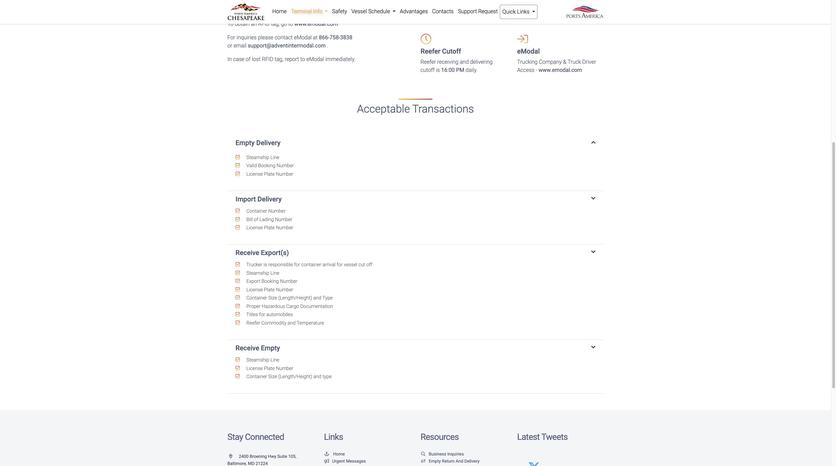 Task type: describe. For each thing, give the bounding box(es) containing it.
container
[[302, 262, 322, 268]]

registered
[[564, 7, 587, 14]]

request
[[479, 8, 498, 15]]

line for empty
[[271, 357, 280, 363]]

reefer for reefer receiving and delivering cutoff is
[[421, 59, 436, 65]]

anchor image
[[324, 452, 330, 456]]

the inside "must be registered in e- modal before entering the terminal."
[[571, 15, 579, 22]]

1 vertical spatial empty
[[261, 344, 280, 352]]

(length/height) for type
[[279, 295, 313, 301]]

3838
[[341, 34, 353, 41]]

entering inside "must be registered in e- modal before entering the terminal."
[[550, 15, 570, 22]]

hwy
[[268, 454, 277, 459]]

correctly.
[[250, 7, 272, 14]]

safety
[[332, 8, 347, 15]]

tab list containing empty delivery
[[228, 132, 604, 394]]

documentation
[[301, 304, 334, 309]]

all truck drivers entering seagirt must wear a
[[421, 7, 496, 22]]

titles
[[247, 312, 258, 318]]

resources
[[421, 432, 459, 442]]

terminal info link
[[289, 5, 330, 18]]

arrival
[[323, 262, 336, 268]]

valid
[[247, 163, 257, 169]]

1 vertical spatial rfid
[[258, 21, 270, 27]]

modal
[[518, 15, 533, 22]]

0 horizontal spatial www.emodal.com
[[295, 21, 338, 27]]

drivers inside all truck drivers entering seagirt must wear a
[[441, 7, 458, 14]]

terminal inside terminal info link
[[291, 8, 312, 15]]

4 plate from the top
[[264, 366, 275, 371]]

each truck entering the seagirt marine terminal must have a valid rfid tag mounted correctly.
[[228, 0, 405, 14]]

contact
[[275, 34, 293, 41]]

home link for terminal info link
[[270, 5, 289, 18]]

empty for empty delivery
[[236, 139, 255, 147]]

2 steamship line from the top
[[245, 270, 280, 276]]

inquiries
[[237, 34, 257, 41]]

. inside for inquiries please contact emodal at 866-758-3838 or email support@adventintermodal.com .
[[327, 42, 329, 49]]

pm
[[457, 67, 465, 73]]

2400 broening hwy suite 105, baltimore, md 21224
[[228, 454, 297, 466]]

steamship for empty
[[247, 357, 270, 363]]

safety link
[[330, 5, 350, 18]]

2 line from the top
[[271, 270, 280, 276]]

marine
[[302, 0, 318, 5]]

export booking number
[[245, 279, 298, 284]]

quick
[[503, 8, 516, 15]]

for inquiries please contact emodal at 866-758-3838 or email support@adventintermodal.com .
[[228, 34, 353, 49]]

latest tweets
[[518, 432, 568, 442]]

0 horizontal spatial for
[[259, 312, 265, 318]]

empty delivery
[[236, 139, 281, 147]]

or
[[228, 42, 233, 49]]

lading
[[260, 217, 274, 222]]

urgent messages
[[332, 459, 366, 464]]

866-758-3838 link
[[319, 34, 353, 41]]

1 horizontal spatial www.emodal.com
[[539, 67, 583, 73]]

0 horizontal spatial of
[[246, 56, 251, 62]]

empty return and delivery
[[429, 459, 480, 464]]

1 license plate number from the top
[[245, 171, 294, 177]]

receive for receive empty
[[236, 344, 260, 352]]

reefer cutoff
[[421, 47, 462, 55]]

3 plate from the top
[[264, 287, 275, 293]]

2 vertical spatial delivery
[[465, 459, 480, 464]]

reefer commodity and temperature
[[245, 320, 324, 326]]

the inside each truck entering the seagirt marine terminal must have a valid rfid tag mounted correctly.
[[275, 0, 282, 5]]

3 license from the top
[[247, 287, 263, 293]]

0 horizontal spatial to
[[289, 21, 293, 27]]

16:00
[[442, 67, 455, 73]]

daily.
[[466, 67, 478, 73]]

support request link
[[456, 5, 500, 18]]

high visibility vest
[[452, 15, 494, 22]]

stay connected
[[228, 432, 284, 442]]

to
[[228, 21, 234, 27]]

bill
[[247, 217, 253, 222]]

immediately.
[[326, 56, 356, 62]]

vessel
[[344, 262, 358, 268]]

bill of lading number
[[245, 217, 293, 222]]

container for container size (length/height) and type
[[247, 295, 267, 301]]

vessel schedule link
[[350, 5, 398, 18]]

www.emodal.com link for to obtain an rfid tag, go to
[[295, 21, 338, 27]]

valid
[[372, 0, 383, 5]]

&
[[564, 59, 567, 65]]

4 license plate number from the top
[[245, 366, 294, 371]]

vessel
[[352, 8, 367, 15]]

temperature
[[297, 320, 324, 326]]

empty for empty return and delivery
[[429, 459, 441, 464]]

and left type
[[314, 374, 322, 380]]

758-
[[330, 34, 341, 41]]

seagirt for the
[[284, 0, 300, 5]]

proper hazardous cargo documentation
[[245, 304, 334, 309]]

vessel schedule
[[352, 8, 392, 15]]

2 horizontal spatial for
[[337, 262, 343, 268]]

bullhorn image
[[324, 459, 330, 464]]

transactions
[[413, 103, 474, 115]]

rfid inside each truck entering the seagirt marine terminal must have a valid rfid tag mounted correctly.
[[384, 0, 396, 5]]

1 horizontal spatial .
[[338, 21, 339, 27]]

container size (length/height) and type
[[245, 374, 332, 380]]

suite
[[278, 454, 287, 459]]

all for all drivers
[[518, 7, 524, 14]]

urgent
[[332, 459, 345, 464]]

seagirt for entering
[[480, 7, 496, 14]]

container number
[[245, 208, 286, 214]]

0 horizontal spatial links
[[324, 432, 343, 442]]

at
[[313, 34, 318, 41]]

business inquiries link
[[421, 451, 464, 456]]

2400 broening hwy suite 105, baltimore, md 21224 link
[[228, 454, 297, 466]]

import delivery link
[[236, 195, 596, 203]]

and up documentation
[[314, 295, 322, 301]]

advantages
[[400, 8, 428, 15]]

go
[[281, 21, 287, 27]]

1 vertical spatial to
[[301, 56, 305, 62]]

tag
[[397, 0, 405, 5]]

truck
[[568, 59, 582, 65]]

angle down image
[[592, 195, 596, 202]]

trucking company & truck driver access -
[[518, 59, 597, 73]]

www.emodal.com link for trucking company & truck driver access -
[[539, 67, 583, 73]]

commodity
[[262, 320, 287, 326]]

support@adventintermodal.com link
[[248, 42, 327, 49]]



Task type: locate. For each thing, give the bounding box(es) containing it.
2 vertical spatial empty
[[429, 459, 441, 464]]

acceptable
[[357, 103, 410, 115]]

size
[[269, 295, 277, 301], [269, 374, 277, 380]]

of left lost
[[246, 56, 251, 62]]

hazardous
[[262, 304, 285, 309]]

contacts
[[433, 8, 454, 15]]

contacts link
[[430, 5, 456, 18]]

entering down be on the right top of page
[[550, 15, 570, 22]]

delivery up valid booking number
[[257, 139, 281, 147]]

entering inside all truck drivers entering seagirt must wear a
[[459, 7, 478, 14]]

terminal inside each truck entering the seagirt marine terminal must have a valid rfid tag mounted correctly.
[[319, 0, 340, 5]]

2 receive from the top
[[236, 344, 260, 352]]

is inside reefer receiving and delivering cutoff is
[[436, 67, 440, 73]]

1 drivers from the left
[[441, 7, 458, 14]]

an
[[251, 21, 257, 27]]

all left contacts
[[421, 7, 427, 14]]

1 horizontal spatial www.emodal.com link
[[539, 67, 583, 73]]

reefer for reefer cutoff
[[421, 47, 441, 55]]

0 horizontal spatial entering
[[254, 0, 273, 5]]

license down bill
[[247, 225, 263, 231]]

21224
[[256, 461, 268, 466]]

0 vertical spatial links
[[518, 8, 530, 15]]

all inside all truck drivers entering seagirt must wear a
[[421, 7, 427, 14]]

emodal inside for inquiries please contact emodal at 866-758-3838 or email support@adventintermodal.com .
[[294, 34, 312, 41]]

1 horizontal spatial must
[[421, 15, 433, 22]]

support
[[458, 8, 477, 15]]

1 horizontal spatial links
[[518, 8, 530, 15]]

emodal down at
[[307, 56, 324, 62]]

links
[[518, 8, 530, 15], [324, 432, 343, 442]]

2 size from the top
[[269, 374, 277, 380]]

import
[[236, 195, 256, 203]]

titles for automobiles
[[245, 312, 293, 318]]

1 steamship line from the top
[[245, 155, 280, 160]]

0 horizontal spatial terminal
[[291, 8, 312, 15]]

seagirt up terminal info
[[284, 0, 300, 5]]

home up 'urgent'
[[334, 451, 345, 456]]

license down receive empty link
[[247, 366, 263, 371]]

reefer inside tab list
[[247, 320, 261, 326]]

container down receive empty
[[247, 374, 267, 380]]

truck for each
[[241, 0, 253, 5]]

cutoff
[[443, 47, 462, 55]]

truck up wear
[[428, 7, 440, 14]]

2 vertical spatial steamship
[[247, 357, 270, 363]]

delivery for import delivery
[[258, 195, 282, 203]]

0 vertical spatial emodal
[[294, 34, 312, 41]]

2 license from the top
[[247, 225, 263, 231]]

1 horizontal spatial empty
[[261, 344, 280, 352]]

0 horizontal spatial truck
[[241, 0, 253, 5]]

steamship up valid
[[247, 155, 270, 160]]

www.emodal.com down info
[[295, 21, 338, 27]]

2 vertical spatial entering
[[550, 15, 570, 22]]

2 vertical spatial emodal
[[307, 56, 324, 62]]

0 vertical spatial line
[[271, 155, 280, 160]]

2 plate from the top
[[264, 225, 275, 231]]

tweets
[[542, 432, 568, 442]]

1 vertical spatial links
[[324, 432, 343, 442]]

messages
[[346, 459, 366, 464]]

be
[[556, 7, 562, 14]]

home up 'to obtain an rfid tag, go to www.emodal.com .'
[[273, 8, 287, 15]]

3 license plate number from the top
[[245, 287, 294, 293]]

2 horizontal spatial empty
[[429, 459, 441, 464]]

tab list
[[228, 132, 604, 394]]

a inside each truck entering the seagirt marine terminal must have a valid rfid tag mounted correctly.
[[368, 0, 371, 5]]

terminal up "safety"
[[319, 0, 340, 5]]

2 steamship from the top
[[247, 270, 270, 276]]

1 vertical spatial (length/height)
[[279, 374, 313, 380]]

trucking
[[518, 59, 538, 65]]

obtain
[[235, 21, 250, 27]]

2 vertical spatial reefer
[[247, 320, 261, 326]]

truck for all
[[428, 7, 440, 14]]

must
[[341, 0, 354, 5], [543, 7, 555, 14], [421, 15, 433, 22]]

1 vertical spatial delivery
[[258, 195, 282, 203]]

the
[[275, 0, 282, 5], [571, 15, 579, 22]]

1 horizontal spatial seagirt
[[480, 7, 496, 14]]

1 vertical spatial steamship
[[247, 270, 270, 276]]

seagirt inside all truck drivers entering seagirt must wear a
[[480, 7, 496, 14]]

1 vertical spatial www.emodal.com
[[539, 67, 583, 73]]

the down registered
[[571, 15, 579, 22]]

0 vertical spatial home link
[[270, 5, 289, 18]]

to obtain an rfid tag, go to www.emodal.com .
[[228, 21, 339, 27]]

line for delivery
[[271, 155, 280, 160]]

truck
[[241, 0, 253, 5], [428, 7, 440, 14]]

www.emodal.com
[[295, 21, 338, 27], [539, 67, 583, 73]]

terminal down marine
[[291, 8, 312, 15]]

. down safety link at the top left of page
[[338, 21, 339, 27]]

receive empty link
[[236, 344, 280, 352]]

1 vertical spatial reefer
[[421, 59, 436, 65]]

0 vertical spatial is
[[436, 67, 440, 73]]

must inside all truck drivers entering seagirt must wear a
[[421, 15, 433, 22]]

2 license plate number from the top
[[245, 225, 294, 231]]

steamship down receive empty link
[[247, 357, 270, 363]]

rfid right the an
[[258, 21, 270, 27]]

for left container
[[294, 262, 300, 268]]

1 vertical spatial terminal
[[291, 8, 312, 15]]

1 receive from the top
[[236, 249, 260, 257]]

size for container size (length/height) and type
[[269, 295, 277, 301]]

must up "safety"
[[341, 0, 354, 5]]

0 horizontal spatial home
[[273, 8, 287, 15]]

support@adventintermodal.com
[[248, 42, 326, 49]]

truck inside each truck entering the seagirt marine terminal must have a valid rfid tag mounted correctly.
[[241, 0, 253, 5]]

0 horizontal spatial home link
[[270, 5, 289, 18]]

1 horizontal spatial a
[[448, 15, 450, 22]]

receive up trucker
[[236, 249, 260, 257]]

entering inside each truck entering the seagirt marine terminal must have a valid rfid tag mounted correctly.
[[254, 0, 273, 5]]

reefer
[[421, 47, 441, 55], [421, 59, 436, 65], [247, 320, 261, 326]]

0 vertical spatial receive
[[236, 249, 260, 257]]

must inside each truck entering the seagirt marine terminal must have a valid rfid tag mounted correctly.
[[341, 0, 354, 5]]

(length/height) left type
[[279, 374, 313, 380]]

1 horizontal spatial is
[[436, 67, 440, 73]]

please
[[258, 34, 274, 41]]

and inside reefer receiving and delivering cutoff is
[[460, 59, 469, 65]]

1 horizontal spatial all
[[518, 7, 524, 14]]

0 vertical spatial a
[[368, 0, 371, 5]]

a left high
[[448, 15, 450, 22]]

must left wear
[[421, 15, 433, 22]]

container up bill
[[247, 208, 267, 214]]

must be registered in e- modal before entering the terminal.
[[518, 7, 601, 22]]

1 horizontal spatial the
[[571, 15, 579, 22]]

drivers up before
[[525, 7, 542, 14]]

booking
[[258, 163, 276, 169], [262, 279, 279, 284]]

booking for valid
[[258, 163, 276, 169]]

of right bill
[[254, 217, 259, 222]]

all up modal
[[518, 7, 524, 14]]

of inside tab list
[[254, 217, 259, 222]]

3 steamship line from the top
[[245, 357, 280, 363]]

1 container from the top
[[247, 208, 267, 214]]

reefer receiving and delivering cutoff is
[[421, 59, 493, 73]]

delivery up container number
[[258, 195, 282, 203]]

and down the automobiles
[[288, 320, 296, 326]]

2 horizontal spatial entering
[[550, 15, 570, 22]]

broening
[[250, 454, 267, 459]]

1 line from the top
[[271, 155, 280, 160]]

0 vertical spatial terminal
[[319, 0, 340, 5]]

size down receive empty link
[[269, 374, 277, 380]]

0 vertical spatial to
[[289, 21, 293, 27]]

emodal left at
[[294, 34, 312, 41]]

for right titles
[[259, 312, 265, 318]]

1 all from the left
[[421, 7, 427, 14]]

and
[[460, 59, 469, 65], [314, 295, 322, 301], [288, 320, 296, 326], [314, 374, 322, 380]]

2 container from the top
[[247, 295, 267, 301]]

tag, left go
[[271, 21, 280, 27]]

1 horizontal spatial terminal
[[319, 0, 340, 5]]

all drivers
[[518, 7, 542, 14]]

empty up valid
[[236, 139, 255, 147]]

must inside "must be registered in e- modal before entering the terminal."
[[543, 7, 555, 14]]

2400
[[239, 454, 249, 459]]

. down 866-
[[327, 42, 329, 49]]

booking right valid
[[258, 163, 276, 169]]

0 horizontal spatial the
[[275, 0, 282, 5]]

truck inside all truck drivers entering seagirt must wear a
[[428, 7, 440, 14]]

2 horizontal spatial must
[[543, 7, 555, 14]]

line up valid booking number
[[271, 155, 280, 160]]

1 vertical spatial home link
[[324, 451, 345, 456]]

import delivery
[[236, 195, 282, 203]]

0 horizontal spatial all
[[421, 7, 427, 14]]

for
[[294, 262, 300, 268], [337, 262, 343, 268], [259, 312, 265, 318]]

license plate number down bill of lading number
[[245, 225, 294, 231]]

access
[[518, 67, 535, 73]]

export(s)
[[261, 249, 289, 257]]

delivering
[[471, 59, 493, 65]]

size up "hazardous"
[[269, 295, 277, 301]]

urgent messages link
[[324, 459, 366, 464]]

home link up 'to obtain an rfid tag, go to www.emodal.com .'
[[270, 5, 289, 18]]

empty down commodity
[[261, 344, 280, 352]]

license
[[247, 171, 263, 177], [247, 225, 263, 231], [247, 287, 263, 293], [247, 366, 263, 371]]

0 vertical spatial www.emodal.com link
[[295, 21, 338, 27]]

license down export
[[247, 287, 263, 293]]

0 horizontal spatial drivers
[[441, 7, 458, 14]]

license plate number up container size (length/height) and type
[[245, 366, 294, 371]]

type
[[323, 374, 332, 380]]

business
[[429, 451, 447, 456]]

(length/height) for type
[[279, 374, 313, 380]]

reefer for reefer commodity and temperature
[[247, 320, 261, 326]]

booking for export
[[262, 279, 279, 284]]

inquiries
[[448, 451, 464, 456]]

0 vertical spatial www.emodal.com
[[295, 21, 338, 27]]

is
[[436, 67, 440, 73], [264, 262, 267, 268]]

receive export(s) link
[[236, 249, 289, 257]]

return
[[442, 459, 455, 464]]

www.emodal.com link down info
[[295, 21, 338, 27]]

1 vertical spatial www.emodal.com link
[[539, 67, 583, 73]]

home link up 'urgent'
[[324, 451, 345, 456]]

plate down export booking number
[[264, 287, 275, 293]]

0 vertical spatial .
[[338, 21, 339, 27]]

steamship for delivery
[[247, 155, 270, 160]]

3 line from the top
[[271, 357, 280, 363]]

container for container number
[[247, 208, 267, 214]]

105,
[[289, 454, 297, 459]]

cargo
[[287, 304, 299, 309]]

1 size from the top
[[269, 295, 277, 301]]

1 steamship from the top
[[247, 155, 270, 160]]

0 vertical spatial container
[[247, 208, 267, 214]]

1 horizontal spatial for
[[294, 262, 300, 268]]

0 horizontal spatial www.emodal.com link
[[295, 21, 338, 27]]

drivers up high
[[441, 7, 458, 14]]

0 vertical spatial must
[[341, 0, 354, 5]]

license down valid
[[247, 171, 263, 177]]

home
[[273, 8, 287, 15], [334, 451, 345, 456]]

1 vertical spatial truck
[[428, 7, 440, 14]]

rfid left tag
[[384, 0, 396, 5]]

1 vertical spatial line
[[271, 270, 280, 276]]

www.emodal.com link down &
[[539, 67, 583, 73]]

1 horizontal spatial drivers
[[525, 7, 542, 14]]

0 horizontal spatial empty
[[236, 139, 255, 147]]

0 vertical spatial the
[[275, 0, 282, 5]]

2 vertical spatial container
[[247, 374, 267, 380]]

receive down titles
[[236, 344, 260, 352]]

receive for receive export(s)
[[236, 249, 260, 257]]

is inside tab list
[[264, 262, 267, 268]]

drivers
[[441, 7, 458, 14], [525, 7, 542, 14]]

0 vertical spatial tag,
[[271, 21, 280, 27]]

2 vertical spatial steamship line
[[245, 357, 280, 363]]

is right trucker
[[264, 262, 267, 268]]

0 vertical spatial of
[[246, 56, 251, 62]]

0 horizontal spatial a
[[368, 0, 371, 5]]

steamship line
[[245, 155, 280, 160], [245, 270, 280, 276], [245, 357, 280, 363]]

1 vertical spatial receive
[[236, 344, 260, 352]]

seagirt inside each truck entering the seagirt marine terminal must have a valid rfid tag mounted correctly.
[[284, 0, 300, 5]]

1 vertical spatial is
[[264, 262, 267, 268]]

a inside all truck drivers entering seagirt must wear a
[[448, 15, 450, 22]]

0 vertical spatial rfid
[[384, 0, 396, 5]]

emodal
[[294, 34, 312, 41], [518, 47, 540, 55], [307, 56, 324, 62]]

empty down business
[[429, 459, 441, 464]]

for
[[228, 34, 236, 41]]

plate down valid booking number
[[264, 171, 275, 177]]

1 vertical spatial steamship line
[[245, 270, 280, 276]]

delivery for empty delivery
[[257, 139, 281, 147]]

2 all from the left
[[518, 7, 524, 14]]

1 vertical spatial entering
[[459, 7, 478, 14]]

0 vertical spatial home
[[273, 8, 287, 15]]

tag, left the 'report'
[[275, 56, 284, 62]]

0 vertical spatial entering
[[254, 0, 273, 5]]

entering up correctly.
[[254, 0, 273, 5]]

map marker alt image
[[229, 454, 238, 459]]

1 horizontal spatial of
[[254, 217, 259, 222]]

off
[[367, 262, 373, 268]]

home link for urgent messages link
[[324, 451, 345, 456]]

in case of lost rfid tag, report to emodal immediately.
[[228, 56, 356, 62]]

steamship line for delivery
[[245, 155, 280, 160]]

advantages link
[[398, 5, 430, 18]]

angle down image
[[592, 139, 596, 145]]

tag,
[[271, 21, 280, 27], [275, 56, 284, 62]]

connected
[[245, 432, 284, 442]]

rfid
[[384, 0, 396, 5], [258, 21, 270, 27], [262, 56, 274, 62]]

steamship line down receive empty
[[245, 357, 280, 363]]

2 vertical spatial rfid
[[262, 56, 274, 62]]

links up modal
[[518, 8, 530, 15]]

3 container from the top
[[247, 374, 267, 380]]

2 (length/height) from the top
[[279, 374, 313, 380]]

wear
[[435, 15, 446, 22]]

type
[[323, 295, 333, 301]]

in
[[589, 7, 593, 14]]

container up proper
[[247, 295, 267, 301]]

size for container size (length/height) and type
[[269, 374, 277, 380]]

0 horizontal spatial .
[[327, 42, 329, 49]]

is left 16:00
[[436, 67, 440, 73]]

must left be on the right top of page
[[543, 7, 555, 14]]

entering up 'high visibility vest'
[[459, 7, 478, 14]]

and
[[456, 459, 464, 464]]

1 horizontal spatial home
[[334, 451, 345, 456]]

stay
[[228, 432, 243, 442]]

2 vertical spatial must
[[421, 15, 433, 22]]

1 license from the top
[[247, 171, 263, 177]]

0 vertical spatial truck
[[241, 0, 253, 5]]

line down receive empty
[[271, 357, 280, 363]]

valid booking number
[[245, 163, 294, 169]]

container for container size (length/height) and type
[[247, 374, 267, 380]]

email
[[234, 42, 247, 49]]

the up 'to obtain an rfid tag, go to www.emodal.com .'
[[275, 0, 282, 5]]

to right the 'report'
[[301, 56, 305, 62]]

0 vertical spatial empty
[[236, 139, 255, 147]]

links up anchor image
[[324, 432, 343, 442]]

www.emodal.com down &
[[539, 67, 583, 73]]

0 vertical spatial reefer
[[421, 47, 441, 55]]

rfid right lost
[[262, 56, 274, 62]]

line up export booking number
[[271, 270, 280, 276]]

0 horizontal spatial must
[[341, 0, 354, 5]]

plate up container size (length/height) and type
[[264, 366, 275, 371]]

1 vertical spatial a
[[448, 15, 450, 22]]

license plate number down valid booking number
[[245, 171, 294, 177]]

all for all truck drivers entering seagirt must wear a
[[421, 7, 427, 14]]

1 vertical spatial size
[[269, 374, 277, 380]]

business inquiries
[[429, 451, 464, 456]]

lost
[[252, 56, 261, 62]]

container
[[247, 208, 267, 214], [247, 295, 267, 301], [247, 374, 267, 380]]

1 vertical spatial emodal
[[518, 47, 540, 55]]

exchange image
[[421, 459, 426, 464]]

1 vertical spatial home
[[334, 451, 345, 456]]

2 drivers from the left
[[525, 7, 542, 14]]

steamship line up valid booking number
[[245, 155, 280, 160]]

search image
[[421, 452, 426, 456]]

and up pm
[[460, 59, 469, 65]]

case
[[233, 56, 245, 62]]

booking right export
[[262, 279, 279, 284]]

reefer inside reefer receiving and delivering cutoff is
[[421, 59, 436, 65]]

1 plate from the top
[[264, 171, 275, 177]]

receive export(s)
[[236, 249, 289, 257]]

1 horizontal spatial home link
[[324, 451, 345, 456]]

0 vertical spatial (length/height)
[[279, 295, 313, 301]]

seagirt up vest
[[480, 7, 496, 14]]

steamship line for empty
[[245, 357, 280, 363]]

steamship line down trucker
[[245, 270, 280, 276]]

emodal up trucking
[[518, 47, 540, 55]]

1 vertical spatial tag,
[[275, 56, 284, 62]]

for right arrival
[[337, 262, 343, 268]]

1 vertical spatial container
[[247, 295, 267, 301]]

receive
[[236, 249, 260, 257], [236, 344, 260, 352]]

driver
[[583, 59, 597, 65]]

0 horizontal spatial seagirt
[[284, 0, 300, 5]]

1 (length/height) from the top
[[279, 295, 313, 301]]

plate down bill of lading number
[[264, 225, 275, 231]]

truck up mounted
[[241, 0, 253, 5]]

a left valid
[[368, 0, 371, 5]]

high
[[452, 15, 462, 22]]

(length/height) up 'cargo'
[[279, 295, 313, 301]]

trucker
[[247, 262, 263, 268]]

0 vertical spatial steamship line
[[245, 155, 280, 160]]

1 vertical spatial of
[[254, 217, 259, 222]]

4 license from the top
[[247, 366, 263, 371]]

empty delivery link
[[236, 139, 596, 147]]

quick links link
[[500, 5, 538, 19]]

0 horizontal spatial is
[[264, 262, 267, 268]]

to right go
[[289, 21, 293, 27]]

steamship down trucker
[[247, 270, 270, 276]]

license plate number down export booking number
[[245, 287, 294, 293]]

1 vertical spatial booking
[[262, 279, 279, 284]]

acceptable transactions
[[357, 103, 474, 115]]

plate
[[264, 171, 275, 177], [264, 225, 275, 231], [264, 287, 275, 293], [264, 366, 275, 371]]

delivery right the and
[[465, 459, 480, 464]]

3 steamship from the top
[[247, 357, 270, 363]]



Task type: vqa. For each thing, say whether or not it's contained in the screenshot.
first ties from right
no



